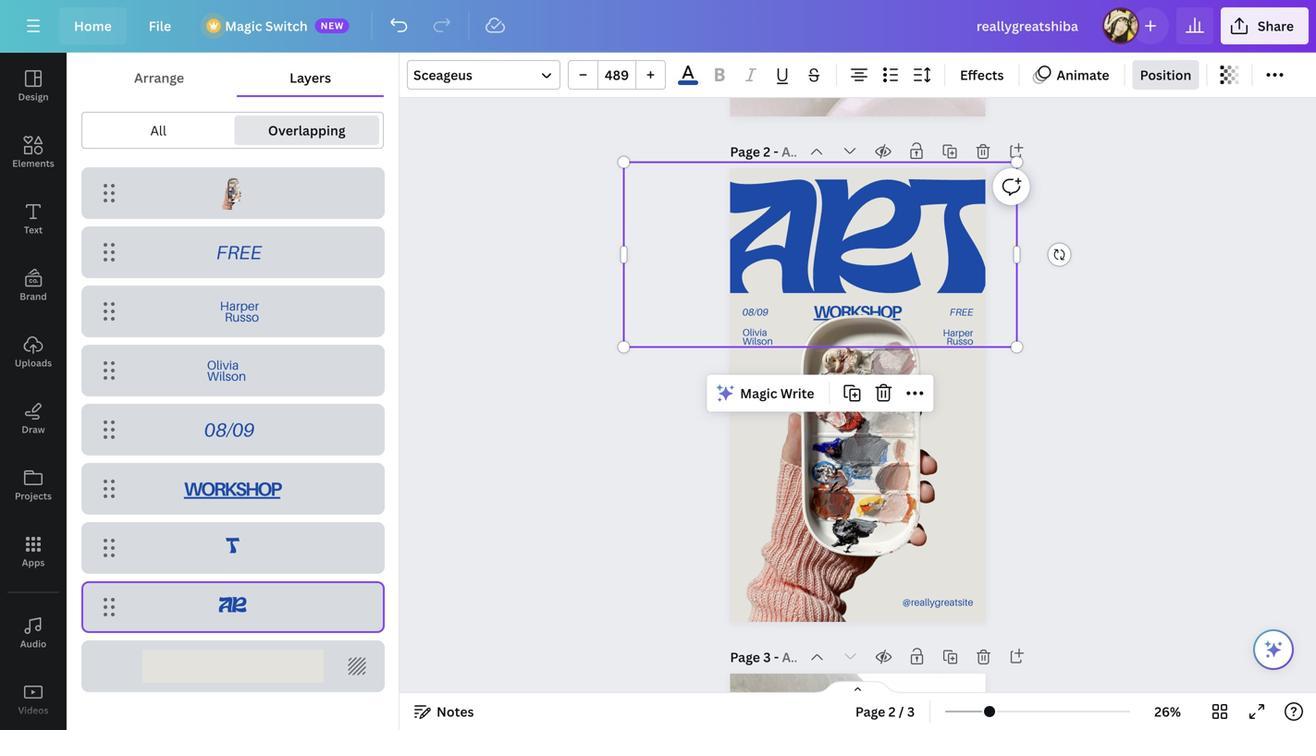 Task type: vqa. For each thing, say whether or not it's contained in the screenshot.
button
no



Task type: locate. For each thing, give the bounding box(es) containing it.
t button
[[81, 523, 385, 574]]

1 horizontal spatial harper
[[943, 327, 973, 339]]

harper
[[220, 299, 259, 314], [943, 327, 973, 339]]

magic inside main menu bar
[[225, 17, 262, 35]]

08/09 inside button
[[205, 419, 255, 441]]

0 vertical spatial workshop
[[814, 301, 900, 322]]

t inside button
[[226, 538, 239, 559]]

olivia up 08/09 button
[[207, 358, 239, 373]]

1 vertical spatial 08/09
[[205, 419, 255, 441]]

elements button
[[0, 119, 67, 186]]

1 vertical spatial ar
[[219, 597, 246, 618]]

0 horizontal spatial harper
[[220, 299, 259, 314]]

0 vertical spatial 3
[[763, 649, 771, 666]]

page 2 -
[[730, 143, 782, 160]]

share
[[1258, 17, 1294, 35]]

0 horizontal spatial ar
[[219, 597, 246, 618]]

08/09
[[742, 306, 768, 318], [205, 419, 255, 441]]

magic left write
[[740, 385, 777, 402]]

- left page title text box at the right bottom of the page
[[774, 649, 779, 666]]

Overlapping button
[[234, 116, 379, 145]]

main menu bar
[[0, 0, 1316, 53]]

26%
[[1154, 703, 1181, 721]]

#004aad image
[[678, 81, 698, 85]]

0 horizontal spatial workshop
[[184, 478, 280, 501]]

2
[[763, 143, 770, 160], [888, 703, 896, 721]]

home
[[74, 17, 112, 35]]

0 vertical spatial 2
[[763, 143, 770, 160]]

russo
[[225, 310, 259, 325], [946, 335, 973, 347]]

1 horizontal spatial workshop
[[814, 301, 900, 322]]

animate button
[[1027, 60, 1117, 90]]

ar for ar
[[219, 597, 246, 618]]

- left page title text field
[[773, 143, 778, 160]]

0 horizontal spatial magic
[[225, 17, 262, 35]]

page left page title text box at the right bottom of the page
[[730, 649, 760, 666]]

-
[[773, 143, 778, 160], [774, 649, 779, 666]]

text
[[24, 224, 43, 236]]

1 horizontal spatial magic
[[740, 385, 777, 402]]

design
[[18, 91, 49, 103]]

apps
[[22, 557, 45, 569]]

0 horizontal spatial wilson
[[207, 369, 246, 384]]

0 vertical spatial page
[[730, 143, 760, 160]]

0 vertical spatial -
[[773, 143, 778, 160]]

olivia inside 08/09 olivia wilson
[[742, 327, 767, 339]]

0 vertical spatial t
[[908, 178, 1009, 332]]

3
[[763, 649, 771, 666], [907, 703, 915, 721]]

08/09 up magic write button
[[742, 306, 768, 318]]

magic write
[[740, 385, 814, 402]]

design button
[[0, 53, 67, 119]]

1 horizontal spatial 08/09
[[742, 306, 768, 318]]

1 horizontal spatial free
[[950, 306, 973, 318]]

effects
[[960, 66, 1004, 84]]

1 horizontal spatial russo
[[946, 335, 973, 347]]

0 horizontal spatial 2
[[763, 143, 770, 160]]

0 vertical spatial olivia
[[742, 327, 767, 339]]

workshop
[[814, 301, 900, 322], [184, 478, 280, 501]]

write
[[780, 385, 814, 402]]

1 vertical spatial olivia
[[207, 358, 239, 373]]

workshop inside button
[[184, 478, 280, 501]]

@reallygreatsite
[[902, 597, 973, 609]]

1 vertical spatial russo
[[946, 335, 973, 347]]

1 - from the top
[[773, 143, 778, 160]]

#004aad image
[[678, 81, 698, 85]]

0 horizontal spatial 08/09
[[205, 419, 255, 441]]

videos
[[18, 705, 49, 717]]

wilson up magic write button
[[742, 335, 773, 347]]

page left page title text field
[[730, 143, 760, 160]]

t
[[908, 178, 1009, 332], [226, 538, 239, 559]]

1 vertical spatial free
[[950, 306, 973, 318]]

0 vertical spatial ar
[[715, 178, 917, 332]]

1 vertical spatial magic
[[740, 385, 777, 402]]

1 vertical spatial -
[[774, 649, 779, 666]]

olivia wilson
[[207, 358, 246, 384]]

1 vertical spatial page
[[730, 649, 760, 666]]

wilson inside olivia wilson button
[[207, 369, 246, 384]]

olivia up magic write button
[[742, 327, 767, 339]]

0 vertical spatial 08/09
[[742, 306, 768, 318]]

2 left /
[[888, 703, 896, 721]]

position button
[[1133, 60, 1199, 90]]

magic
[[225, 17, 262, 35], [740, 385, 777, 402]]

1 vertical spatial wilson
[[207, 369, 246, 384]]

08/09 down olivia wilson
[[205, 419, 255, 441]]

0 horizontal spatial 3
[[763, 649, 771, 666]]

uploads button
[[0, 319, 67, 386]]

uploads
[[15, 357, 52, 369]]

arrange
[[134, 69, 184, 86]]

0 horizontal spatial t
[[226, 538, 239, 559]]

harper russo
[[220, 299, 259, 325], [943, 327, 973, 347]]

wilson up 08/09 button
[[207, 369, 246, 384]]

brand button
[[0, 252, 67, 319]]

share button
[[1221, 7, 1309, 44]]

canva assistant image
[[1262, 639, 1285, 661]]

wilson
[[742, 335, 773, 347], [207, 369, 246, 384]]

1 horizontal spatial harper russo
[[943, 327, 973, 347]]

page inside button
[[855, 703, 885, 721]]

2 inside button
[[888, 703, 896, 721]]

0 horizontal spatial olivia
[[207, 358, 239, 373]]

draw button
[[0, 386, 67, 452]]

0 horizontal spatial harper russo
[[220, 299, 259, 325]]

1 vertical spatial 2
[[888, 703, 896, 721]]

arrange button
[[81, 60, 237, 95]]

olivia
[[742, 327, 767, 339], [207, 358, 239, 373]]

2 - from the top
[[774, 649, 779, 666]]

magic switch
[[225, 17, 308, 35]]

08/09 for 08/09 olivia wilson
[[742, 306, 768, 318]]

08/09 for 08/09
[[205, 419, 255, 441]]

page 3 -
[[730, 649, 782, 666]]

home link
[[59, 7, 126, 44]]

page down show pages image
[[855, 703, 885, 721]]

1 vertical spatial t
[[226, 538, 239, 559]]

1 horizontal spatial wilson
[[742, 335, 773, 347]]

1 vertical spatial 3
[[907, 703, 915, 721]]

1 horizontal spatial 2
[[888, 703, 896, 721]]

page
[[730, 143, 760, 160], [730, 649, 760, 666], [855, 703, 885, 721]]

1 vertical spatial harper russo
[[943, 327, 973, 347]]

1 vertical spatial workshop
[[184, 478, 280, 501]]

2 vertical spatial page
[[855, 703, 885, 721]]

08/09 inside 08/09 olivia wilson
[[742, 306, 768, 318]]

2 left page title text field
[[763, 143, 770, 160]]

switch
[[265, 17, 308, 35]]

group
[[568, 60, 666, 90]]

ar inside button
[[219, 597, 246, 618]]

– – number field
[[604, 66, 630, 84]]

2 for -
[[763, 143, 770, 160]]

effects button
[[953, 60, 1011, 90]]

ar t
[[715, 178, 1009, 332]]

0 vertical spatial magic
[[225, 17, 262, 35]]

videos button
[[0, 667, 67, 731]]

1 horizontal spatial 3
[[907, 703, 915, 721]]

08/09 olivia wilson
[[742, 306, 773, 347]]

magic left "switch"
[[225, 17, 262, 35]]

magic inside button
[[740, 385, 777, 402]]

0 horizontal spatial free
[[216, 241, 262, 264]]

3 right /
[[907, 703, 915, 721]]

page 2 / 3 button
[[848, 697, 922, 727]]

ar for ar t
[[715, 178, 917, 332]]

1 horizontal spatial olivia
[[742, 327, 767, 339]]

0 horizontal spatial russo
[[225, 310, 259, 325]]

notes button
[[407, 697, 481, 727]]

- for page 2 -
[[773, 143, 778, 160]]

new
[[321, 19, 344, 32]]

1 horizontal spatial t
[[908, 178, 1009, 332]]

All button
[[86, 116, 231, 145]]

projects
[[15, 490, 52, 503]]

ar
[[715, 178, 917, 332], [219, 597, 246, 618]]

1 horizontal spatial ar
[[715, 178, 917, 332]]

3 inside button
[[907, 703, 915, 721]]

3 left page title text box at the right bottom of the page
[[763, 649, 771, 666]]

free
[[216, 241, 262, 264], [950, 306, 973, 318]]

0 vertical spatial free
[[216, 241, 262, 264]]



Task type: describe. For each thing, give the bounding box(es) containing it.
- for page 3 -
[[774, 649, 779, 666]]

page for page 2
[[730, 143, 760, 160]]

2 for /
[[888, 703, 896, 721]]

overlapping
[[268, 122, 345, 139]]

free button
[[81, 227, 385, 278]]

magic for magic write
[[740, 385, 777, 402]]

show pages image
[[813, 681, 902, 695]]

elements
[[12, 157, 54, 170]]

sceageus
[[413, 66, 472, 84]]

brand
[[20, 290, 47, 303]]

page for page 3
[[730, 649, 760, 666]]

all
[[150, 122, 166, 139]]

magic write button
[[711, 379, 822, 408]]

Design title text field
[[962, 7, 1095, 44]]

draw
[[22, 424, 45, 436]]

/
[[899, 703, 904, 721]]

animate
[[1057, 66, 1109, 84]]

ar button
[[81, 582, 385, 634]]

0 vertical spatial russo
[[225, 310, 259, 325]]

08/09 button
[[81, 404, 385, 456]]

apps button
[[0, 519, 67, 585]]

olivia inside olivia wilson
[[207, 358, 239, 373]]

free inside button
[[216, 241, 262, 264]]

text button
[[0, 186, 67, 252]]

0 vertical spatial harper russo
[[220, 299, 259, 325]]

workshop button
[[81, 463, 385, 515]]

audio
[[20, 638, 47, 651]]

magic for magic switch
[[225, 17, 262, 35]]

sceageus button
[[407, 60, 560, 90]]

26% button
[[1138, 697, 1198, 727]]

side panel tab list
[[0, 53, 67, 731]]

layers button
[[237, 60, 384, 95]]

notes
[[437, 703, 474, 721]]

projects button
[[0, 452, 67, 519]]

1 vertical spatial harper
[[943, 327, 973, 339]]

file
[[149, 17, 171, 35]]

layers
[[290, 69, 331, 86]]

olivia wilson button
[[81, 345, 385, 397]]

audio button
[[0, 600, 67, 667]]

0 vertical spatial harper
[[220, 299, 259, 314]]

file button
[[134, 7, 186, 44]]

position
[[1140, 66, 1191, 84]]

Page title text field
[[782, 648, 797, 667]]

0 vertical spatial wilson
[[742, 335, 773, 347]]

page 2 / 3
[[855, 703, 915, 721]]

Page title text field
[[782, 142, 796, 161]]



